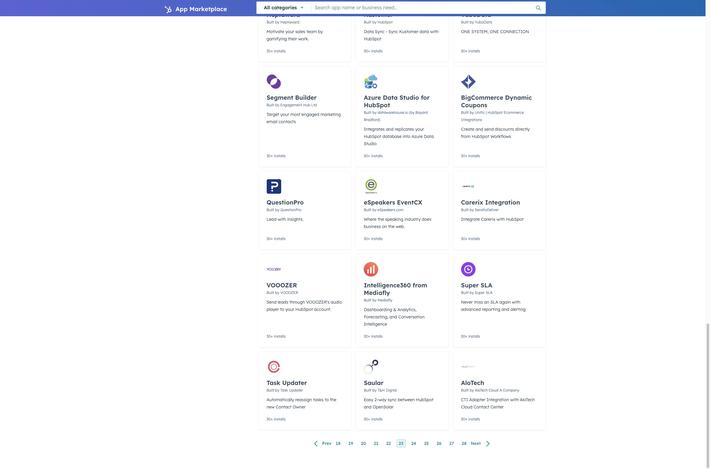 Task type: locate. For each thing, give the bounding box(es) containing it.
cti adapter integration with alotech cloud contact center
[[462, 398, 535, 410]]

hubspot down the kustomer built by hubspot
[[364, 36, 382, 42]]

30
[[267, 49, 271, 53], [364, 49, 368, 53], [462, 49, 466, 53], [267, 154, 271, 158], [364, 154, 368, 158], [462, 154, 466, 158], [267, 237, 271, 241], [364, 237, 368, 241], [462, 237, 466, 241], [267, 335, 271, 339], [364, 335, 368, 339], [462, 335, 466, 339], [267, 418, 271, 422], [364, 418, 368, 422], [462, 418, 466, 422]]

30 + installs for vooozer
[[267, 335, 286, 339]]

by up the lead
[[275, 208, 280, 212]]

by up send
[[275, 291, 280, 295]]

kustomer up the -
[[364, 11, 393, 18]]

built inside segment builder built by engagement hub ltd
[[267, 103, 274, 107]]

contact for updater
[[276, 405, 292, 410]]

hubspot down carerix integration built by sendtodeliver
[[507, 217, 524, 222]]

espeakers eventcx built by espeakers.com
[[364, 199, 423, 212]]

1 horizontal spatial sync
[[389, 29, 398, 34]]

by left the t&h
[[373, 389, 377, 393]]

dynamic
[[506, 94, 532, 101]]

motivate
[[267, 29, 284, 34]]

by up automatically
[[275, 389, 280, 393]]

by up bradford) at top
[[373, 110, 377, 115]]

|
[[486, 110, 487, 115]]

contact inside the cti adapter integration with alotech cloud contact center
[[474, 405, 490, 410]]

with right 'data'
[[431, 29, 439, 34]]

with down company
[[511, 398, 519, 403]]

database
[[383, 134, 402, 139]]

super up never
[[462, 282, 479, 289]]

1 vertical spatial azure
[[412, 134, 423, 139]]

prev button
[[311, 440, 334, 448]]

motivate your sales team by gamifying their work.
[[267, 29, 323, 42]]

contact down automatically
[[276, 405, 292, 410]]

0 horizontal spatial azure
[[364, 94, 381, 101]]

26 button
[[435, 440, 444, 448]]

0 horizontal spatial data
[[364, 29, 374, 34]]

0 vertical spatial integration
[[486, 199, 521, 206]]

30 for alotech
[[462, 418, 466, 422]]

0 vertical spatial to
[[280, 307, 284, 313]]

installs for kustomer
[[371, 49, 383, 53]]

1 vertical spatial to
[[325, 398, 329, 403]]

hubspot up the -
[[378, 20, 393, 24]]

1 horizontal spatial to
[[325, 398, 329, 403]]

installs for questionpro
[[274, 237, 286, 241]]

gamifying
[[267, 36, 287, 42]]

integration inside the cti adapter integration with alotech cloud contact center
[[487, 398, 510, 403]]

one left system,
[[462, 29, 471, 34]]

installs for heptaward
[[274, 49, 286, 53]]

by inside the kustomer built by hubspot
[[373, 20, 377, 24]]

hubspot inside the create and send discounts directly from hubspot workflows
[[472, 134, 490, 139]]

1 vertical spatial data
[[383, 94, 398, 101]]

1 horizontal spatial cloud
[[489, 389, 499, 393]]

30 + installs for segment builder
[[267, 154, 286, 158]]

hubspot inside integrates and replicates your hubspot database into azure data studio
[[364, 134, 382, 139]]

your down leads
[[286, 307, 295, 313]]

integration inside carerix integration built by sendtodeliver
[[486, 199, 521, 206]]

built inside yubodata built by yubodata
[[462, 20, 469, 24]]

by right team
[[318, 29, 323, 34]]

0 horizontal spatial the
[[330, 398, 337, 403]]

1 vertical spatial alotech
[[475, 389, 488, 393]]

1 vertical spatial task
[[281, 389, 288, 393]]

+ for kustomer
[[368, 49, 370, 53]]

30 + installs for kustomer
[[364, 49, 383, 53]]

by up system,
[[470, 20, 474, 24]]

to right tasks
[[325, 398, 329, 403]]

+ for super sla
[[466, 335, 468, 339]]

into
[[403, 134, 411, 139]]

by inside vooozer built by vooozer
[[275, 291, 280, 295]]

0 vertical spatial task
[[267, 379, 281, 387]]

1 vertical spatial integration
[[487, 398, 510, 403]]

sync left the -
[[375, 29, 385, 34]]

bayard
[[416, 110, 428, 115]]

installs for espeakers eventcx
[[371, 237, 383, 241]]

+ for segment builder
[[271, 154, 273, 158]]

1 horizontal spatial one
[[490, 29, 499, 34]]

-
[[386, 29, 388, 34]]

2-
[[375, 398, 379, 403]]

30 for segment builder
[[267, 154, 271, 158]]

one
[[462, 29, 471, 34], [490, 29, 499, 34]]

yubodata
[[462, 11, 492, 18], [475, 20, 493, 24]]

1 horizontal spatial contact
[[474, 405, 490, 410]]

and inside the create and send discounts directly from hubspot workflows
[[476, 127, 484, 132]]

email
[[267, 119, 278, 125]]

contacts
[[279, 119, 296, 125]]

0 horizontal spatial kustomer
[[364, 11, 393, 18]]

by inside azure data studio for hubspot built by datawarehouse.io (by bayard bradford)
[[373, 110, 377, 115]]

again
[[500, 300, 511, 305]]

company
[[503, 389, 520, 393]]

built inside saular built by t&h digital
[[364, 389, 372, 393]]

data inside azure data studio for hubspot built by datawarehouse.io (by bayard bradford)
[[383, 94, 398, 101]]

data sync - sync kustomer data with hubspot
[[364, 29, 439, 42]]

+ for alotech
[[466, 418, 468, 422]]

0 vertical spatial cloud
[[489, 389, 499, 393]]

1 vertical spatial questionpro
[[281, 208, 302, 212]]

30 for saular
[[364, 418, 368, 422]]

heptaward up the motivate your sales team by gamifying their work.
[[281, 20, 300, 24]]

super up miss
[[475, 291, 485, 295]]

questionpro inside questionpro built by questionpro
[[281, 208, 302, 212]]

contact inside automatically reassign tasks to the new contact owner
[[276, 405, 292, 410]]

hubspot
[[378, 20, 393, 24], [364, 36, 382, 42], [364, 101, 390, 109], [488, 110, 503, 115], [364, 134, 382, 139], [472, 134, 490, 139], [507, 217, 524, 222], [296, 307, 313, 313], [416, 398, 434, 403]]

1 horizontal spatial the
[[378, 217, 384, 222]]

hubspot down "through"
[[296, 307, 313, 313]]

1 vertical spatial from
[[413, 282, 428, 289]]

0 vertical spatial azure
[[364, 94, 381, 101]]

from up analytics,
[[413, 282, 428, 289]]

1 vertical spatial vooozer
[[281, 291, 298, 295]]

hubspot down integrates
[[364, 134, 382, 139]]

by inside "espeakers eventcx built by espeakers.com"
[[373, 208, 377, 212]]

and down &
[[390, 315, 398, 320]]

0 vertical spatial from
[[462, 134, 471, 139]]

0 horizontal spatial contact
[[276, 405, 292, 410]]

engaged
[[302, 112, 320, 117]]

segment
[[267, 94, 294, 101]]

carerix down sendtodeliver
[[482, 217, 496, 222]]

0 horizontal spatial sync
[[375, 29, 385, 34]]

ecommerce
[[504, 110, 524, 115]]

integration up center
[[487, 398, 510, 403]]

30 + installs for bigcommerce dynamic coupons
[[462, 154, 480, 158]]

studio up (by
[[400, 94, 419, 101]]

30 for super sla
[[462, 335, 466, 339]]

app marketplace
[[176, 5, 227, 13]]

from
[[462, 134, 471, 139], [413, 282, 428, 289]]

with
[[431, 29, 439, 34], [278, 217, 286, 222], [497, 217, 505, 222], [512, 300, 521, 305], [511, 398, 519, 403]]

1 horizontal spatial from
[[462, 134, 471, 139]]

and up database
[[386, 127, 394, 132]]

by up adapter
[[470, 389, 474, 393]]

by up integrate
[[470, 208, 474, 212]]

1 vertical spatial heptaward
[[281, 20, 300, 24]]

+
[[271, 49, 273, 53], [368, 49, 370, 53], [466, 49, 468, 53], [271, 154, 273, 158], [368, 154, 370, 158], [466, 154, 468, 158], [271, 237, 273, 241], [368, 237, 370, 241], [466, 237, 468, 241], [271, 335, 273, 339], [368, 335, 370, 339], [466, 335, 468, 339], [271, 418, 273, 422], [368, 418, 370, 422], [466, 418, 468, 422]]

on
[[382, 224, 387, 230]]

0 horizontal spatial to
[[280, 307, 284, 313]]

hubspot inside the kustomer built by hubspot
[[378, 20, 393, 24]]

0 vertical spatial studio
[[400, 94, 419, 101]]

by up integrations
[[470, 110, 474, 115]]

create and send discounts directly from hubspot workflows
[[462, 127, 530, 139]]

updater
[[282, 379, 307, 387], [289, 389, 303, 393]]

send
[[267, 300, 277, 305]]

with up alerting
[[512, 300, 521, 305]]

from inside intelligence360 from mediafly built by mediafly
[[413, 282, 428, 289]]

to
[[280, 307, 284, 313], [325, 398, 329, 403]]

built inside "espeakers eventcx built by espeakers.com"
[[364, 208, 372, 212]]

by up data sync - sync kustomer data with hubspot
[[373, 20, 377, 24]]

next
[[471, 441, 481, 447]]

30 + installs for intelligence360 from mediafly
[[364, 335, 383, 339]]

integrate carerix with hubspot
[[462, 217, 524, 222]]

1 horizontal spatial studio
[[400, 94, 419, 101]]

alotech inside the cti adapter integration with alotech cloud contact center
[[520, 398, 535, 403]]

azure up bradford) at top
[[364, 94, 381, 101]]

30 + installs for carerix integration
[[462, 237, 480, 241]]

1 horizontal spatial data
[[383, 94, 398, 101]]

21 button
[[372, 440, 381, 448]]

the up 'on'
[[378, 217, 384, 222]]

cloud left "a"
[[489, 389, 499, 393]]

built inside the kustomer built by hubspot
[[364, 20, 372, 24]]

the
[[378, 217, 384, 222], [389, 224, 395, 230], [330, 398, 337, 403]]

studio inside azure data studio for hubspot built by datawarehouse.io (by bayard bradford)
[[400, 94, 419, 101]]

1 vertical spatial cloud
[[462, 405, 473, 410]]

by inside carerix integration built by sendtodeliver
[[470, 208, 474, 212]]

0 horizontal spatial one
[[462, 29, 471, 34]]

hubspot up bradford) at top
[[364, 101, 390, 109]]

your up the contacts
[[281, 112, 289, 117]]

by down espeakers
[[373, 208, 377, 212]]

hubspot right between
[[416, 398, 434, 403]]

by inside bigcommerce dynamic coupons built by unific | hubspot ecommerce integrations
[[470, 110, 474, 115]]

alerting
[[511, 307, 526, 313]]

from down create at the top
[[462, 134, 471, 139]]

sla
[[481, 282, 493, 289], [486, 291, 493, 295], [491, 300, 499, 305]]

hubspot down send
[[472, 134, 490, 139]]

hubspot inside bigcommerce dynamic coupons built by unific | hubspot ecommerce integrations
[[488, 110, 503, 115]]

most
[[291, 112, 301, 117]]

0 vertical spatial data
[[364, 29, 374, 34]]

one system, one connection
[[462, 29, 530, 34]]

30 for vooozer
[[267, 335, 271, 339]]

studio down integrates
[[364, 141, 377, 147]]

0 horizontal spatial studio
[[364, 141, 377, 147]]

your right replicates
[[416, 127, 424, 132]]

the right tasks
[[330, 398, 337, 403]]

1 horizontal spatial azure
[[412, 134, 423, 139]]

2 contact from the left
[[474, 405, 490, 410]]

adapter
[[470, 398, 486, 403]]

by inside questionpro built by questionpro
[[275, 208, 280, 212]]

analytics,
[[398, 307, 417, 313]]

installs for alotech
[[469, 418, 480, 422]]

cloud down the cti
[[462, 405, 473, 410]]

+ for bigcommerce dynamic coupons
[[466, 154, 468, 158]]

30 + installs for super sla
[[462, 335, 480, 339]]

by up never
[[470, 291, 474, 295]]

contact down adapter
[[474, 405, 490, 410]]

from inside the create and send discounts directly from hubspot workflows
[[462, 134, 471, 139]]

your up their
[[286, 29, 294, 34]]

studio
[[400, 94, 419, 101], [364, 141, 377, 147]]

30 for task updater
[[267, 418, 271, 422]]

0 vertical spatial kustomer
[[364, 11, 393, 18]]

data right the into
[[424, 134, 434, 139]]

30 + installs
[[267, 49, 286, 53], [364, 49, 383, 53], [462, 49, 480, 53], [267, 154, 286, 158], [364, 154, 383, 158], [462, 154, 480, 158], [267, 237, 286, 241], [364, 237, 383, 241], [462, 237, 480, 241], [267, 335, 286, 339], [364, 335, 383, 339], [462, 335, 480, 339], [267, 418, 286, 422], [364, 418, 383, 422], [462, 418, 480, 422]]

hubspot right |
[[488, 110, 503, 115]]

1 vertical spatial studio
[[364, 141, 377, 147]]

way
[[379, 398, 387, 403]]

ltd
[[312, 103, 317, 107]]

30 for heptaward
[[267, 49, 271, 53]]

30 + installs for yubodata
[[462, 49, 480, 53]]

built inside intelligence360 from mediafly built by mediafly
[[364, 298, 372, 303]]

the right 'on'
[[389, 224, 395, 230]]

0 horizontal spatial from
[[413, 282, 428, 289]]

automatically
[[267, 398, 294, 403]]

2 horizontal spatial the
[[389, 224, 395, 230]]

(by
[[409, 110, 415, 115]]

segment builder built by engagement hub ltd
[[267, 94, 317, 107]]

sla inside never miss an sla again with advanced reporting and alerting
[[491, 300, 499, 305]]

questionpro built by questionpro
[[267, 199, 304, 212]]

installs for vooozer
[[274, 335, 286, 339]]

questionpro up insights.
[[281, 208, 302, 212]]

2 vertical spatial sla
[[491, 300, 499, 305]]

to inside send leads through vooozer's audio player to your hubspot account.
[[280, 307, 284, 313]]

by inside yubodata built by yubodata
[[470, 20, 474, 24]]

and down easy
[[364, 405, 372, 410]]

0 vertical spatial mediafly
[[364, 289, 390, 297]]

1 sync from the left
[[375, 29, 385, 34]]

by down segment
[[275, 103, 280, 107]]

saular
[[364, 379, 384, 387]]

cloud inside the cti adapter integration with alotech cloud contact center
[[462, 405, 473, 410]]

2 vertical spatial alotech
[[520, 398, 535, 403]]

and left send
[[476, 127, 484, 132]]

integration
[[486, 199, 521, 206], [487, 398, 510, 403]]

by inside saular built by t&h digital
[[373, 389, 377, 393]]

to down leads
[[280, 307, 284, 313]]

data up datawarehouse.io
[[383, 94, 398, 101]]

1 horizontal spatial kustomer
[[400, 29, 419, 34]]

by up motivate
[[275, 20, 280, 24]]

questionpro up lead with insights.
[[267, 199, 304, 206]]

1 vertical spatial kustomer
[[400, 29, 419, 34]]

mediafly
[[364, 289, 390, 297], [378, 298, 393, 303]]

insights.
[[287, 217, 304, 222]]

your inside integrates and replicates your hubspot database into azure data studio
[[416, 127, 424, 132]]

azure data studio for hubspot built by datawarehouse.io (by bayard bradford)
[[364, 94, 430, 122]]

integration up sendtodeliver
[[486, 199, 521, 206]]

2 vertical spatial the
[[330, 398, 337, 403]]

sync
[[388, 398, 397, 403]]

sync right the -
[[389, 29, 398, 34]]

by inside heptaward built by heptaward
[[275, 20, 280, 24]]

18 button
[[334, 440, 343, 448]]

0 horizontal spatial cloud
[[462, 405, 473, 410]]

and down the again
[[502, 307, 510, 313]]

built inside bigcommerce dynamic coupons built by unific | hubspot ecommerce integrations
[[462, 110, 469, 115]]

contact
[[276, 405, 292, 410], [474, 405, 490, 410]]

2 horizontal spatial data
[[424, 134, 434, 139]]

28 button
[[460, 440, 469, 448]]

1 contact from the left
[[276, 405, 292, 410]]

your inside target your most engaged marketing email contacts
[[281, 112, 289, 117]]

data down the kustomer built by hubspot
[[364, 29, 374, 34]]

by inside the motivate your sales team by gamifying their work.
[[318, 29, 323, 34]]

kustomer left 'data'
[[400, 29, 419, 34]]

+ for heptaward
[[271, 49, 273, 53]]

heptaward built by heptaward
[[267, 11, 300, 24]]

heptaward down the categories at the top left of the page
[[267, 11, 300, 18]]

one right system,
[[490, 29, 499, 34]]

2 vertical spatial data
[[424, 134, 434, 139]]

with right the lead
[[278, 217, 286, 222]]

cloud
[[489, 389, 499, 393], [462, 405, 473, 410]]

30 for azure data studio for hubspot
[[364, 154, 368, 158]]

carerix up sendtodeliver
[[462, 199, 484, 206]]

installs for yubodata
[[469, 49, 480, 53]]

azure right the into
[[412, 134, 423, 139]]

installs for task updater
[[274, 418, 286, 422]]

replicates
[[395, 127, 414, 132]]

kustomer inside data sync - sync kustomer data with hubspot
[[400, 29, 419, 34]]

built inside task updater built by task updater
[[267, 389, 274, 393]]

installs for bigcommerce dynamic coupons
[[469, 154, 480, 158]]

0 vertical spatial carerix
[[462, 199, 484, 206]]

by up the dashboarding
[[373, 298, 377, 303]]

24
[[412, 441, 417, 447]]

intelligence360
[[364, 282, 411, 289]]

vooozer
[[267, 282, 297, 289], [281, 291, 298, 295]]

0 vertical spatial updater
[[282, 379, 307, 387]]

by inside task updater built by task updater
[[275, 389, 280, 393]]

dashboarding & analytics, forecasting, and conversation intelligence
[[364, 307, 425, 327]]

super
[[462, 282, 479, 289], [475, 291, 485, 295]]

30 for espeakers eventcx
[[364, 237, 368, 241]]

1 vertical spatial the
[[389, 224, 395, 230]]



Task type: describe. For each thing, give the bounding box(es) containing it.
30 + installs for task updater
[[267, 418, 286, 422]]

with inside data sync - sync kustomer data with hubspot
[[431, 29, 439, 34]]

industry
[[405, 217, 421, 222]]

automatically reassign tasks to the new contact owner
[[267, 398, 337, 410]]

30 for intelligence360 from mediafly
[[364, 335, 368, 339]]

built inside carerix integration built by sendtodeliver
[[462, 208, 469, 212]]

30 + installs for azure data studio for hubspot
[[364, 154, 383, 158]]

integrate
[[462, 217, 480, 222]]

all
[[264, 5, 270, 11]]

30 for kustomer
[[364, 49, 368, 53]]

all categories
[[264, 5, 297, 11]]

carerix inside carerix integration built by sendtodeliver
[[462, 199, 484, 206]]

built inside the super sla built by super sla
[[462, 291, 469, 295]]

+ for intelligence360 from mediafly
[[368, 335, 370, 339]]

where
[[364, 217, 377, 222]]

1 vertical spatial updater
[[289, 389, 303, 393]]

digital
[[386, 389, 397, 393]]

their
[[288, 36, 297, 42]]

unific
[[475, 110, 485, 115]]

miss
[[474, 300, 483, 305]]

1 one from the left
[[462, 29, 471, 34]]

all categories button
[[257, 2, 311, 14]]

contact for built
[[474, 405, 490, 410]]

engagement
[[281, 103, 302, 107]]

work.
[[299, 36, 309, 42]]

espeakers.com
[[378, 208, 404, 212]]

Search app name or business need... search field
[[312, 2, 546, 14]]

workflows
[[491, 134, 512, 139]]

target
[[267, 112, 279, 117]]

bradford)
[[364, 118, 381, 122]]

1 vertical spatial sla
[[486, 291, 493, 295]]

with inside the cti adapter integration with alotech cloud contact center
[[511, 398, 519, 403]]

azure inside azure data studio for hubspot built by datawarehouse.io (by bayard bradford)
[[364, 94, 381, 101]]

sales
[[296, 29, 306, 34]]

reassign
[[295, 398, 312, 403]]

installs for super sla
[[469, 335, 480, 339]]

by inside the super sla built by super sla
[[470, 291, 474, 295]]

vooozer's
[[306, 300, 330, 305]]

for
[[421, 94, 430, 101]]

0 vertical spatial heptaward
[[267, 11, 300, 18]]

built inside heptaward built by heptaward
[[267, 20, 274, 24]]

with inside never miss an sla again with advanced reporting and alerting
[[512, 300, 521, 305]]

send
[[485, 127, 494, 132]]

30 for yubodata
[[462, 49, 466, 53]]

1 vertical spatial mediafly
[[378, 298, 393, 303]]

audio
[[331, 300, 342, 305]]

vooozer built by vooozer
[[267, 282, 298, 295]]

+ for espeakers eventcx
[[368, 237, 370, 241]]

your inside send leads through vooozer's audio player to your hubspot account.
[[286, 307, 295, 313]]

by inside intelligence360 from mediafly built by mediafly
[[373, 298, 377, 303]]

1 vertical spatial yubodata
[[475, 20, 493, 24]]

cloud inside alotech built by alotech cloud a company
[[489, 389, 499, 393]]

app
[[176, 5, 188, 13]]

+ for carerix integration
[[466, 237, 468, 241]]

easy 2-way sync between hubspot and opensolar
[[364, 398, 434, 410]]

0 vertical spatial vooozer
[[267, 282, 297, 289]]

built inside alotech built by alotech cloud a company
[[462, 389, 469, 393]]

integrates
[[364, 127, 385, 132]]

lead
[[267, 217, 277, 222]]

0 vertical spatial super
[[462, 282, 479, 289]]

hubspot inside send leads through vooozer's audio player to your hubspot account.
[[296, 307, 313, 313]]

30 + installs for espeakers eventcx
[[364, 237, 383, 241]]

30 + installs for alotech
[[462, 418, 480, 422]]

heptaward inside heptaward built by heptaward
[[281, 20, 300, 24]]

hubspot inside azure data studio for hubspot built by datawarehouse.io (by bayard bradford)
[[364, 101, 390, 109]]

built inside azure data studio for hubspot built by datawarehouse.io (by bayard bradford)
[[364, 110, 372, 115]]

and inside easy 2-way sync between hubspot and opensolar
[[364, 405, 372, 410]]

19 button
[[347, 440, 356, 448]]

between
[[398, 398, 415, 403]]

+ for saular
[[368, 418, 370, 422]]

installs for segment builder
[[274, 154, 286, 158]]

datawarehouse.io
[[378, 110, 408, 115]]

intelligence
[[364, 322, 387, 327]]

t&h
[[378, 389, 385, 393]]

the inside automatically reassign tasks to the new contact owner
[[330, 398, 337, 403]]

+ for vooozer
[[271, 335, 273, 339]]

yubodata built by yubodata
[[462, 11, 493, 24]]

installs for saular
[[371, 418, 383, 422]]

send leads through vooozer's audio player to your hubspot account.
[[267, 300, 342, 313]]

system,
[[472, 29, 489, 34]]

30 + installs for saular
[[364, 418, 383, 422]]

+ for yubodata
[[466, 49, 468, 53]]

never miss an sla again with advanced reporting and alerting
[[462, 300, 526, 313]]

sendtodeliver
[[475, 208, 499, 212]]

30 for bigcommerce dynamic coupons
[[462, 154, 466, 158]]

20
[[361, 441, 366, 447]]

+ for task updater
[[271, 418, 273, 422]]

lead with insights.
[[267, 217, 304, 222]]

hubspot inside data sync - sync kustomer data with hubspot
[[364, 36, 382, 42]]

conversation
[[399, 315, 425, 320]]

built inside questionpro built by questionpro
[[267, 208, 274, 212]]

30 for carerix integration
[[462, 237, 466, 241]]

integrations
[[462, 118, 483, 122]]

advanced
[[462, 307, 481, 313]]

through
[[290, 300, 305, 305]]

studio inside integrates and replicates your hubspot database into azure data studio
[[364, 141, 377, 147]]

integrates and replicates your hubspot database into azure data studio
[[364, 127, 434, 147]]

installs for carerix integration
[[469, 237, 480, 241]]

built inside vooozer built by vooozer
[[267, 291, 274, 295]]

opensolar
[[373, 405, 394, 410]]

builder
[[295, 94, 317, 101]]

1 vertical spatial carerix
[[482, 217, 496, 222]]

owner
[[293, 405, 306, 410]]

marketing
[[321, 112, 341, 117]]

pagination navigation
[[259, 440, 546, 448]]

0 vertical spatial yubodata
[[462, 11, 492, 18]]

saular built by t&h digital
[[364, 379, 397, 393]]

hubspot inside easy 2-way sync between hubspot and opensolar
[[416, 398, 434, 403]]

22 button
[[385, 440, 393, 448]]

kustomer built by hubspot
[[364, 11, 393, 24]]

where the speaking industry does business on the web.
[[364, 217, 432, 230]]

26
[[437, 441, 442, 447]]

cti
[[462, 398, 469, 403]]

to inside automatically reassign tasks to the new contact owner
[[325, 398, 329, 403]]

never
[[462, 300, 473, 305]]

22
[[387, 441, 391, 447]]

27 button
[[448, 440, 456, 448]]

data inside integrates and replicates your hubspot database into azure data studio
[[424, 134, 434, 139]]

21
[[374, 441, 379, 447]]

+ for questionpro
[[271, 237, 273, 241]]

coupons
[[462, 101, 488, 109]]

installs for azure data studio for hubspot
[[371, 154, 383, 158]]

0 vertical spatial questionpro
[[267, 199, 304, 206]]

30 + installs for questionpro
[[267, 237, 286, 241]]

dashboarding
[[364, 307, 392, 313]]

create
[[462, 127, 475, 132]]

azure inside integrates and replicates your hubspot database into azure data studio
[[412, 134, 423, 139]]

discounts
[[495, 127, 515, 132]]

30 for questionpro
[[267, 237, 271, 241]]

by inside segment builder built by engagement hub ltd
[[275, 103, 280, 107]]

2 sync from the left
[[389, 29, 398, 34]]

your inside the motivate your sales team by gamifying their work.
[[286, 29, 294, 34]]

0 vertical spatial alotech
[[462, 379, 485, 387]]

espeakers
[[364, 199, 396, 206]]

new
[[267, 405, 275, 410]]

an
[[485, 300, 490, 305]]

2 one from the left
[[490, 29, 499, 34]]

by inside alotech built by alotech cloud a company
[[470, 389, 474, 393]]

and inside integrates and replicates your hubspot database into azure data studio
[[386, 127, 394, 132]]

0 vertical spatial the
[[378, 217, 384, 222]]

and inside dashboarding & analytics, forecasting, and conversation intelligence
[[390, 315, 398, 320]]

1 vertical spatial super
[[475, 291, 485, 295]]

installs for intelligence360 from mediafly
[[371, 335, 383, 339]]

30 + installs for heptaward
[[267, 49, 286, 53]]

business
[[364, 224, 381, 230]]

leads
[[278, 300, 289, 305]]

web.
[[396, 224, 405, 230]]

25 button
[[422, 440, 431, 448]]

0 vertical spatial sla
[[481, 282, 493, 289]]

does
[[422, 217, 432, 222]]

with down sendtodeliver
[[497, 217, 505, 222]]

and inside never miss an sla again with advanced reporting and alerting
[[502, 307, 510, 313]]

+ for azure data studio for hubspot
[[368, 154, 370, 158]]

data inside data sync - sync kustomer data with hubspot
[[364, 29, 374, 34]]



Task type: vqa. For each thing, say whether or not it's contained in the screenshot.
right 2
no



